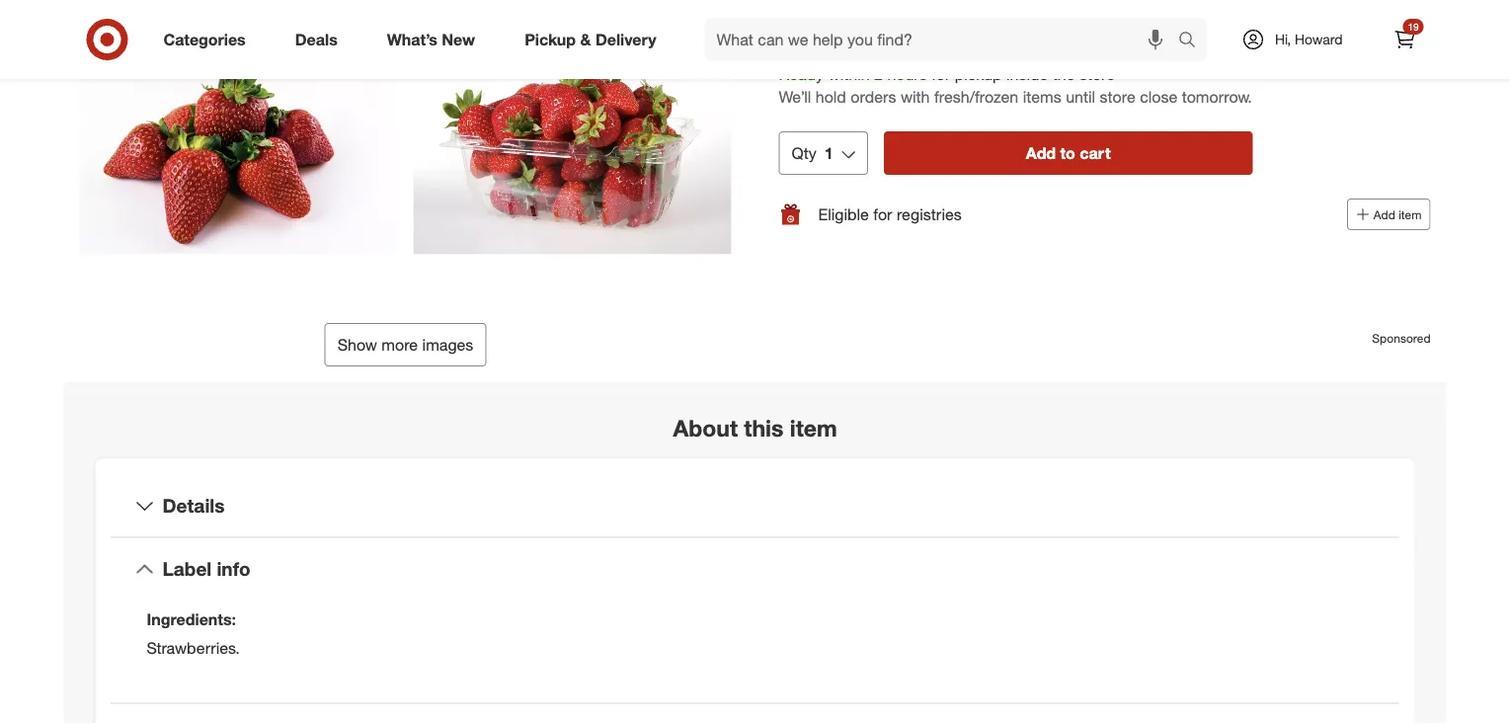 Task type: describe. For each thing, give the bounding box(es) containing it.
deals link
[[278, 18, 362, 61]]

add item button
[[1348, 199, 1431, 230]]

1 vertical spatial item
[[790, 414, 838, 442]]

qty
[[792, 143, 817, 163]]

search button
[[1170, 18, 1217, 65]]

What can we help you find? suggestions appear below search field
[[705, 18, 1184, 61]]

1
[[825, 143, 834, 163]]

what's new
[[387, 30, 475, 49]]

pick
[[779, 34, 812, 53]]

ready
[[779, 64, 824, 83]]

about this item
[[673, 414, 838, 442]]

hold
[[816, 87, 847, 106]]

add for add to cart
[[1026, 143, 1056, 163]]

show more images button
[[325, 323, 487, 367]]

add to cart button
[[884, 132, 1254, 175]]

deals
[[295, 30, 338, 49]]

items
[[1023, 87, 1062, 106]]

inside
[[1007, 64, 1049, 83]]

at
[[840, 34, 854, 53]]

strawberries - 1lb, 5 of 13 image
[[80, 0, 398, 308]]

what's
[[387, 30, 438, 49]]

columbia
[[859, 34, 930, 53]]

label
[[163, 558, 212, 581]]

about
[[673, 414, 738, 442]]

hi,
[[1276, 31, 1292, 48]]

ready within 2 hours for pickup inside the store we'll hold orders with fresh/frozen items until store close tomorrow.
[[779, 64, 1253, 106]]

the
[[1053, 64, 1076, 83]]

delivery
[[596, 30, 657, 49]]

pickup
[[955, 64, 1003, 83]]

close
[[1141, 87, 1178, 106]]

tomorrow.
[[1183, 87, 1253, 106]]

19 link
[[1384, 18, 1427, 61]]

show more images
[[338, 335, 474, 355]]

until
[[1066, 87, 1096, 106]]

0 vertical spatial store
[[1080, 64, 1116, 83]]

categories
[[164, 30, 246, 49]]

we'll
[[779, 87, 812, 106]]

howard
[[1296, 31, 1343, 48]]

to
[[1061, 143, 1076, 163]]

orders
[[851, 87, 897, 106]]

what's new link
[[370, 18, 500, 61]]

this
[[744, 414, 784, 442]]

hi, howard
[[1276, 31, 1343, 48]]

strawberries.
[[147, 638, 240, 658]]

pickup
[[525, 30, 576, 49]]

label info button
[[111, 538, 1400, 601]]

cart
[[1080, 143, 1111, 163]]

details
[[163, 494, 225, 517]]

add to cart
[[1026, 143, 1111, 163]]



Task type: locate. For each thing, give the bounding box(es) containing it.
new
[[442, 30, 475, 49]]

strawberries - 1lb, 6 of 13 image
[[414, 0, 732, 308]]

eligible for registries
[[819, 205, 962, 224]]

pick up at columbia
[[779, 34, 930, 53]]

store up until
[[1080, 64, 1116, 83]]

within
[[829, 64, 870, 83]]

columbia button
[[859, 32, 930, 55]]

eligible
[[819, 205, 870, 224]]

0 horizontal spatial add
[[1026, 143, 1056, 163]]

item
[[1399, 207, 1423, 222], [790, 414, 838, 442]]

up
[[816, 34, 835, 53]]

image gallery element
[[80, 0, 732, 367]]

0 vertical spatial item
[[1399, 207, 1423, 222]]

show
[[338, 335, 377, 355]]

add inside button
[[1026, 143, 1056, 163]]

add for add item
[[1374, 207, 1396, 222]]

label info
[[163, 558, 251, 581]]

qty 1
[[792, 143, 834, 163]]

for inside ready within 2 hours for pickup inside the store we'll hold orders with fresh/frozen items until store close tomorrow.
[[932, 64, 951, 83]]

1 horizontal spatial for
[[932, 64, 951, 83]]

store
[[1080, 64, 1116, 83], [1100, 87, 1136, 106]]

details button
[[111, 474, 1400, 537]]

pickup & delivery
[[525, 30, 657, 49]]

0 horizontal spatial item
[[790, 414, 838, 442]]

with
[[901, 87, 930, 106]]

for
[[932, 64, 951, 83], [874, 205, 893, 224]]

1 vertical spatial add
[[1374, 207, 1396, 222]]

fresh/frozen
[[935, 87, 1019, 106]]

images
[[423, 335, 474, 355]]

item inside button
[[1399, 207, 1423, 222]]

2
[[875, 64, 883, 83]]

0 vertical spatial for
[[932, 64, 951, 83]]

add
[[1026, 143, 1056, 163], [1374, 207, 1396, 222]]

more
[[382, 335, 418, 355]]

registries
[[897, 205, 962, 224]]

ingredients: strawberries.
[[147, 609, 240, 658]]

0 horizontal spatial for
[[874, 205, 893, 224]]

1 vertical spatial for
[[874, 205, 893, 224]]

search
[[1170, 32, 1217, 51]]

sponsored
[[1373, 331, 1431, 346]]

0 vertical spatial add
[[1026, 143, 1056, 163]]

hours
[[888, 64, 928, 83]]

for right eligible
[[874, 205, 893, 224]]

1 horizontal spatial item
[[1399, 207, 1423, 222]]

for right hours
[[932, 64, 951, 83]]

pickup & delivery link
[[508, 18, 681, 61]]

1 horizontal spatial add
[[1374, 207, 1396, 222]]

&
[[581, 30, 591, 49]]

add item
[[1374, 207, 1423, 222]]

store right until
[[1100, 87, 1136, 106]]

ingredients:
[[147, 609, 236, 629]]

19
[[1409, 20, 1420, 33]]

categories link
[[147, 18, 270, 61]]

1 vertical spatial store
[[1100, 87, 1136, 106]]

add inside button
[[1374, 207, 1396, 222]]

info
[[217, 558, 251, 581]]



Task type: vqa. For each thing, say whether or not it's contained in the screenshot.
of
no



